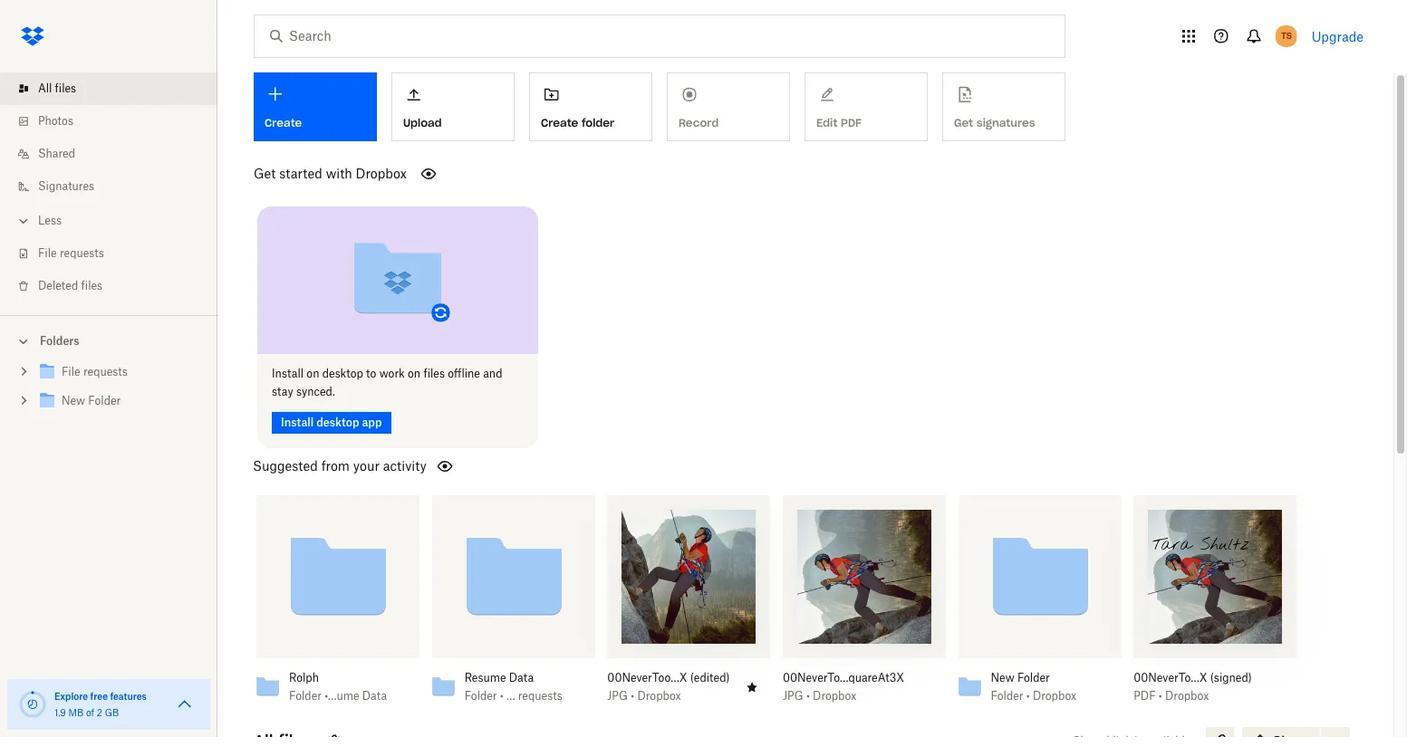 Task type: vqa. For each thing, say whether or not it's contained in the screenshot.


Task type: describe. For each thing, give the bounding box(es) containing it.
explore free features 1.9 mb of 2 gb
[[54, 692, 147, 719]]

00neverto…x (signed) pdf • dropbox
[[1134, 671, 1253, 703]]

upgrade
[[1312, 29, 1364, 44]]

1 vertical spatial file requests link
[[36, 361, 203, 385]]

deleted files
[[38, 279, 103, 293]]

dropbox right with
[[356, 166, 407, 181]]

share button for 00nevertoo…x
[[665, 510, 724, 539]]

signatures link
[[15, 170, 218, 203]]

to
[[366, 367, 377, 380]]

folder settings image
[[324, 731, 346, 738]]

00nevertoo…x
[[608, 671, 688, 685]]

new folder button
[[991, 671, 1089, 686]]

dropbox inside 00neverto…quareat3x jpg • dropbox
[[813, 690, 857, 703]]

install desktop app button
[[272, 412, 391, 434]]

resume
[[465, 671, 506, 685]]

00neverto…x
[[1134, 671, 1208, 685]]

00nevertoo…x (edited) jpg • dropbox
[[608, 671, 730, 703]]

1 vertical spatial requests
[[83, 365, 128, 379]]

desktop inside button
[[317, 416, 359, 429]]

new for new folder folder • dropbox
[[991, 671, 1015, 685]]

files for deleted files
[[81, 279, 103, 293]]

files inside install on desktop to work on files offline and stay synced.
[[424, 367, 445, 380]]

synced.
[[296, 385, 335, 398]]

install for install desktop app
[[281, 416, 314, 429]]

folder inside resume data folder • … requests
[[465, 690, 497, 703]]

edit button for 00neverto…x (signed)
[[1142, 510, 1188, 539]]

rolph
[[289, 671, 319, 685]]

desktop inside install on desktop to work on files offline and stay synced.
[[322, 367, 363, 380]]

00neverto…quareat3x button
[[783, 671, 907, 686]]

2
[[97, 708, 102, 719]]

•…ume
[[325, 690, 360, 703]]

suggested from your activity
[[253, 458, 427, 474]]

features
[[110, 692, 147, 703]]

folder down "new folder" button
[[991, 690, 1024, 703]]

of
[[86, 708, 94, 719]]

folder
[[582, 116, 615, 129]]

resume data button
[[465, 671, 563, 686]]

jpg inside the 00nevertoo…x (edited) jpg • dropbox
[[608, 690, 628, 703]]

activity
[[383, 458, 427, 474]]

shared
[[38, 147, 75, 160]]

get
[[254, 166, 276, 181]]

dropbox for 00nevertoo…x (edited) jpg • dropbox
[[638, 690, 681, 703]]

pdf
[[1134, 690, 1156, 703]]

edit for 00neverto…x (signed) pdf • dropbox
[[1153, 516, 1177, 532]]

data inside rolph folder •…ume data
[[362, 690, 387, 703]]

quota usage element
[[18, 691, 47, 720]]

explore
[[54, 692, 88, 703]]

deleted
[[38, 279, 78, 293]]

resume data folder • … requests
[[465, 671, 563, 703]]

0 vertical spatial file
[[38, 247, 57, 260]]

all files list item
[[0, 73, 218, 105]]

stay
[[272, 385, 293, 398]]

create folder
[[541, 116, 615, 129]]

(edited)
[[691, 671, 730, 685]]

Search in folder "Dropbox" text field
[[289, 26, 1028, 46]]

1 on from the left
[[307, 367, 320, 380]]

all files link
[[15, 73, 218, 105]]

2 on from the left
[[408, 367, 421, 380]]

with
[[326, 166, 352, 181]]

signatures
[[38, 180, 94, 193]]

folder for new folder
[[88, 394, 121, 408]]

requests inside resume data folder • … requests
[[518, 690, 563, 703]]

dropbox for new folder folder • dropbox
[[1033, 690, 1077, 703]]

work
[[380, 367, 405, 380]]

folder • … requests button
[[465, 690, 563, 704]]

1.9
[[54, 708, 66, 719]]

jpg • dropbox button for •
[[608, 690, 731, 704]]

new folder folder • dropbox
[[991, 671, 1077, 703]]

install desktop app
[[281, 416, 382, 429]]

less image
[[15, 212, 33, 230]]

app
[[362, 416, 382, 429]]

jpg • dropbox button for dropbox
[[783, 690, 907, 704]]



Task type: locate. For each thing, give the bounding box(es) containing it.
1 vertical spatial file
[[62, 365, 80, 379]]

edit for 00nevertoo…x (edited) jpg • dropbox
[[626, 516, 651, 532]]

• inside 00neverto…quareat3x jpg • dropbox
[[807, 690, 810, 703]]

edit
[[626, 516, 651, 532], [801, 516, 826, 532], [1153, 516, 1177, 532]]

1 horizontal spatial share
[[852, 516, 888, 532]]

on up synced.
[[307, 367, 320, 380]]

folders button
[[0, 327, 218, 354]]

files inside list item
[[55, 82, 76, 95]]

1 horizontal spatial jpg
[[783, 690, 804, 703]]

desktop
[[322, 367, 363, 380], [317, 416, 359, 429]]

file requests up new folder
[[62, 365, 128, 379]]

• for new
[[1027, 690, 1030, 703]]

folder •…ume data button
[[289, 690, 387, 704]]

2 jpg from the left
[[783, 690, 804, 703]]

0 vertical spatial data
[[509, 671, 534, 685]]

file
[[38, 247, 57, 260], [62, 365, 80, 379]]

1 horizontal spatial edit
[[801, 516, 826, 532]]

file down folders
[[62, 365, 80, 379]]

photos link
[[15, 105, 218, 138]]

desktop left to
[[322, 367, 363, 380]]

• inside resume data folder • … requests
[[500, 690, 504, 703]]

• down 00nevertoo…x
[[631, 690, 635, 703]]

1 jpg from the left
[[608, 690, 628, 703]]

0 horizontal spatial file
[[38, 247, 57, 260]]

• left …
[[500, 690, 504, 703]]

create up "started"
[[265, 116, 302, 130]]

1 vertical spatial new
[[991, 671, 1015, 685]]

data right •…ume
[[362, 690, 387, 703]]

2 horizontal spatial edit
[[1153, 516, 1177, 532]]

new down folders
[[62, 394, 85, 408]]

install on desktop to work on files offline and stay synced.
[[272, 367, 503, 398]]

1 horizontal spatial data
[[509, 671, 534, 685]]

1 horizontal spatial file
[[62, 365, 80, 379]]

pdf • dropbox button
[[1134, 690, 1258, 704]]

new up "folder • dropbox" 'button'
[[991, 671, 1015, 685]]

…
[[507, 690, 515, 703]]

1 horizontal spatial new
[[991, 671, 1015, 685]]

data
[[509, 671, 534, 685], [362, 690, 387, 703]]

files
[[55, 82, 76, 95], [81, 279, 103, 293], [424, 367, 445, 380]]

group
[[0, 354, 218, 430]]

list containing all files
[[0, 62, 218, 315]]

mb
[[68, 708, 84, 719]]

2 jpg • dropbox button from the left
[[783, 690, 907, 704]]

shared link
[[15, 138, 218, 170]]

dropbox inside new folder folder • dropbox
[[1033, 690, 1077, 703]]

get started with dropbox
[[254, 166, 407, 181]]

• right pdf
[[1159, 690, 1163, 703]]

2 share from the left
[[852, 516, 888, 532]]

folder
[[88, 394, 121, 408], [1018, 671, 1051, 685], [289, 690, 322, 703], [465, 690, 497, 703], [991, 690, 1024, 703]]

free
[[90, 692, 108, 703]]

rolph folder •…ume data
[[289, 671, 387, 703]]

1 vertical spatial file requests
[[62, 365, 128, 379]]

file requests link up the deleted files
[[15, 238, 218, 270]]

all
[[38, 82, 52, 95]]

3 • from the left
[[807, 690, 810, 703]]

•
[[500, 690, 504, 703], [631, 690, 635, 703], [807, 690, 810, 703], [1027, 690, 1030, 703], [1159, 690, 1163, 703]]

1 • from the left
[[500, 690, 504, 703]]

00neverto…quareat3x
[[783, 671, 905, 685]]

deleted files link
[[15, 270, 218, 303]]

0 horizontal spatial create
[[265, 116, 302, 130]]

create button
[[254, 73, 377, 141]]

• inside new folder folder • dropbox
[[1027, 690, 1030, 703]]

install inside install on desktop to work on files offline and stay synced.
[[272, 367, 304, 380]]

rolph button
[[289, 671, 387, 686]]

new folder link
[[36, 390, 203, 414]]

0 vertical spatial desktop
[[322, 367, 363, 380]]

dropbox for 00neverto…x (signed) pdf • dropbox
[[1166, 690, 1210, 703]]

folder for rolph folder •…ume data
[[289, 690, 322, 703]]

new inside new folder folder • dropbox
[[991, 671, 1015, 685]]

• for 00nevertoo…x
[[631, 690, 635, 703]]

requests inside list
[[60, 247, 104, 260]]

share for 00neverto…x
[[1203, 516, 1240, 532]]

file down less
[[38, 247, 57, 260]]

share for 00nevertoo…x
[[676, 516, 713, 532]]

all files
[[38, 82, 76, 95]]

0 vertical spatial install
[[272, 367, 304, 380]]

your
[[353, 458, 380, 474]]

ts
[[1282, 30, 1292, 42]]

• inside 00neverto…x (signed) pdf • dropbox
[[1159, 690, 1163, 703]]

ts button
[[1273, 22, 1302, 51]]

files for all files
[[55, 82, 76, 95]]

0 vertical spatial file requests link
[[15, 238, 218, 270]]

1 horizontal spatial on
[[408, 367, 421, 380]]

00neverto…x (signed) button
[[1134, 671, 1258, 686]]

1 horizontal spatial edit button
[[791, 510, 837, 539]]

2 • from the left
[[631, 690, 635, 703]]

1 horizontal spatial create
[[541, 116, 579, 129]]

photos
[[38, 114, 73, 128]]

3 edit button from the left
[[1142, 510, 1188, 539]]

and
[[483, 367, 503, 380]]

0 vertical spatial requests
[[60, 247, 104, 260]]

offline
[[448, 367, 480, 380]]

4 • from the left
[[1027, 690, 1030, 703]]

install up stay
[[272, 367, 304, 380]]

list
[[0, 62, 218, 315]]

file requests link
[[15, 238, 218, 270], [36, 361, 203, 385]]

share button for 00neverto…quareat3x
[[841, 510, 899, 539]]

1 vertical spatial desktop
[[317, 416, 359, 429]]

• for 00neverto…x
[[1159, 690, 1163, 703]]

files right deleted
[[81, 279, 103, 293]]

1 edit button from the left
[[615, 510, 662, 539]]

upload
[[403, 116, 442, 129]]

jpg • dropbox button down 00nevertoo…x (edited) button
[[608, 690, 731, 704]]

create for create folder
[[541, 116, 579, 129]]

0 horizontal spatial jpg
[[608, 690, 628, 703]]

00neverto…quareat3x jpg • dropbox
[[783, 671, 905, 703]]

share for 00neverto…quareat3x
[[852, 516, 888, 532]]

from
[[322, 458, 350, 474]]

0 horizontal spatial files
[[55, 82, 76, 95]]

1 horizontal spatial share button
[[841, 510, 899, 539]]

create for create
[[265, 116, 302, 130]]

install down stay
[[281, 416, 314, 429]]

on
[[307, 367, 320, 380], [408, 367, 421, 380]]

folders
[[40, 335, 79, 348]]

started
[[279, 166, 323, 181]]

2 edit button from the left
[[791, 510, 837, 539]]

jpg down 00nevertoo…x
[[608, 690, 628, 703]]

install inside button
[[281, 416, 314, 429]]

(signed)
[[1211, 671, 1253, 685]]

5 • from the left
[[1159, 690, 1163, 703]]

edit for 00neverto…quareat3x jpg • dropbox
[[801, 516, 826, 532]]

dropbox down 00nevertoo…x (edited) button
[[638, 690, 681, 703]]

1 share button from the left
[[665, 510, 724, 539]]

1 share from the left
[[676, 516, 713, 532]]

2 vertical spatial files
[[424, 367, 445, 380]]

suggested
[[253, 458, 318, 474]]

0 horizontal spatial edit button
[[615, 510, 662, 539]]

0 horizontal spatial data
[[362, 690, 387, 703]]

install for install on desktop to work on files offline and stay synced.
[[272, 367, 304, 380]]

jpg down 00neverto…quareat3x
[[783, 690, 804, 703]]

• down 00neverto…quareat3x
[[807, 690, 810, 703]]

gb
[[105, 708, 119, 719]]

file requests up the deleted files
[[38, 247, 104, 260]]

2 vertical spatial requests
[[518, 690, 563, 703]]

share
[[676, 516, 713, 532], [852, 516, 888, 532], [1203, 516, 1240, 532]]

new
[[62, 394, 85, 408], [991, 671, 1015, 685]]

create inside create dropdown button
[[265, 116, 302, 130]]

2 horizontal spatial share button
[[1192, 510, 1250, 539]]

requests right …
[[518, 690, 563, 703]]

create folder button
[[529, 73, 653, 141]]

file requests link up 'new folder' link
[[36, 361, 203, 385]]

0 vertical spatial files
[[55, 82, 76, 95]]

create left the folder
[[541, 116, 579, 129]]

1 vertical spatial install
[[281, 416, 314, 429]]

new folder
[[62, 394, 121, 408]]

folder down resume
[[465, 690, 497, 703]]

requests up the deleted files
[[60, 247, 104, 260]]

file requests
[[38, 247, 104, 260], [62, 365, 128, 379]]

1 edit from the left
[[626, 516, 651, 532]]

0 vertical spatial file requests
[[38, 247, 104, 260]]

edit button for 00nevertoo…x (edited)
[[615, 510, 662, 539]]

0 horizontal spatial share button
[[665, 510, 724, 539]]

edit button for 00neverto…quareat3x
[[791, 510, 837, 539]]

share button
[[665, 510, 724, 539], [841, 510, 899, 539], [1192, 510, 1250, 539]]

folder down rolph
[[289, 690, 322, 703]]

group containing file requests
[[0, 354, 218, 430]]

folder for new folder folder • dropbox
[[1018, 671, 1051, 685]]

data inside resume data folder • … requests
[[509, 671, 534, 685]]

• down "new folder" button
[[1027, 690, 1030, 703]]

new for new folder
[[62, 394, 85, 408]]

3 share from the left
[[1203, 516, 1240, 532]]

3 share button from the left
[[1192, 510, 1250, 539]]

• inside the 00nevertoo…x (edited) jpg • dropbox
[[631, 690, 635, 703]]

upgrade link
[[1312, 29, 1364, 44]]

• for resume
[[500, 690, 504, 703]]

2 horizontal spatial share
[[1203, 516, 1240, 532]]

1 vertical spatial data
[[362, 690, 387, 703]]

0 horizontal spatial edit
[[626, 516, 651, 532]]

files left the offline
[[424, 367, 445, 380]]

0 horizontal spatial new
[[62, 394, 85, 408]]

files right all on the top left
[[55, 82, 76, 95]]

0 horizontal spatial on
[[307, 367, 320, 380]]

requests
[[60, 247, 104, 260], [83, 365, 128, 379], [518, 690, 563, 703]]

jpg • dropbox button
[[608, 690, 731, 704], [783, 690, 907, 704]]

2 horizontal spatial edit button
[[1142, 510, 1188, 539]]

3 edit from the left
[[1153, 516, 1177, 532]]

2 edit from the left
[[801, 516, 826, 532]]

1 horizontal spatial files
[[81, 279, 103, 293]]

jpg • dropbox button down 00neverto…quareat3x button on the bottom right of the page
[[783, 690, 907, 704]]

create
[[541, 116, 579, 129], [265, 116, 302, 130]]

1 jpg • dropbox button from the left
[[608, 690, 731, 704]]

edit button
[[615, 510, 662, 539], [791, 510, 837, 539], [1142, 510, 1188, 539]]

2 share button from the left
[[841, 510, 899, 539]]

share button for 00neverto…x
[[1192, 510, 1250, 539]]

less
[[38, 214, 62, 228]]

jpg
[[608, 690, 628, 703], [783, 690, 804, 703]]

dropbox inside 00neverto…x (signed) pdf • dropbox
[[1166, 690, 1210, 703]]

desktop left app
[[317, 416, 359, 429]]

None field
[[0, 0, 140, 20]]

1 vertical spatial files
[[81, 279, 103, 293]]

0 vertical spatial new
[[62, 394, 85, 408]]

on right work
[[408, 367, 421, 380]]

00nevertoo…x (edited) button
[[608, 671, 731, 686]]

0 horizontal spatial share
[[676, 516, 713, 532]]

dropbox
[[356, 166, 407, 181], [638, 690, 681, 703], [813, 690, 857, 703], [1033, 690, 1077, 703], [1166, 690, 1210, 703]]

dropbox down 00neverto…x (signed) button
[[1166, 690, 1210, 703]]

requests down folders "button"
[[83, 365, 128, 379]]

upload button
[[392, 73, 515, 141]]

dropbox down 00neverto…quareat3x button on the bottom right of the page
[[813, 690, 857, 703]]

folder • dropbox button
[[991, 690, 1089, 704]]

folder inside rolph folder •…ume data
[[289, 690, 322, 703]]

create inside create folder "button"
[[541, 116, 579, 129]]

0 horizontal spatial jpg • dropbox button
[[608, 690, 731, 704]]

dropbox down "new folder" button
[[1033, 690, 1077, 703]]

dropbox inside the 00nevertoo…x (edited) jpg • dropbox
[[638, 690, 681, 703]]

2 horizontal spatial files
[[424, 367, 445, 380]]

dropbox image
[[15, 18, 51, 54]]

jpg inside 00neverto…quareat3x jpg • dropbox
[[783, 690, 804, 703]]

data up folder • … requests button
[[509, 671, 534, 685]]

folder up "folder • dropbox" 'button'
[[1018, 671, 1051, 685]]

1 horizontal spatial jpg • dropbox button
[[783, 690, 907, 704]]

folder down folders "button"
[[88, 394, 121, 408]]

install
[[272, 367, 304, 380], [281, 416, 314, 429]]



